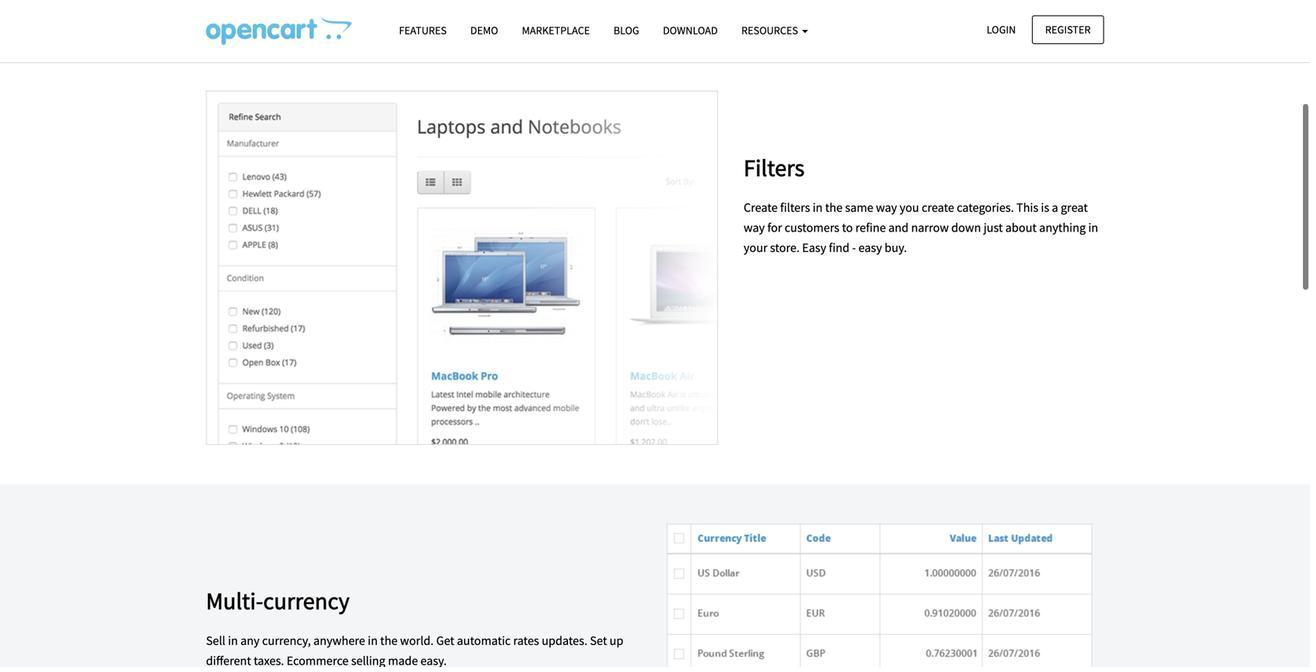 Task type: locate. For each thing, give the bounding box(es) containing it.
0 horizontal spatial the
[[380, 633, 398, 649]]

1 horizontal spatial easy
[[666, 16, 721, 52]]

easy down the customers
[[802, 240, 827, 256]]

create filters in the same way you create categories. this is a great way for customers to refine and narrow down just about anything in your store. easy find - easy buy.
[[744, 200, 1099, 256]]

opencart - features image
[[206, 17, 352, 45]]

easy.
[[421, 653, 447, 667]]

sell in any currency, anywhere in the world. get automatic rates updates. set up different taxes. ecommerce selling made easy.
[[206, 633, 624, 667]]

the
[[825, 200, 843, 216], [380, 633, 398, 649]]

-
[[652, 16, 661, 52], [852, 240, 856, 256]]

0 horizontal spatial easy
[[540, 16, 594, 52]]

marketplace
[[522, 23, 590, 37]]

1 vertical spatial the
[[380, 633, 398, 649]]

0 horizontal spatial -
[[652, 16, 661, 52]]

just
[[984, 220, 1003, 236]]

customers
[[785, 220, 840, 236]]

download link
[[651, 17, 730, 44]]

1 vertical spatial way
[[744, 220, 765, 236]]

find down to
[[829, 240, 850, 256]]

for
[[768, 220, 782, 236]]

register link
[[1032, 15, 1104, 44]]

different
[[206, 653, 251, 667]]

features link
[[387, 17, 459, 44]]

a
[[1052, 200, 1058, 216]]

in
[[813, 200, 823, 216], [1089, 220, 1099, 236], [228, 633, 238, 649], [368, 633, 378, 649]]

way
[[876, 200, 897, 216], [744, 220, 765, 236]]

the inside sell in any currency, anywhere in the world. get automatic rates updates. set up different taxes. ecommerce selling made easy.
[[380, 633, 398, 649]]

selling
[[351, 653, 386, 667]]

1 horizontal spatial the
[[825, 200, 843, 216]]

find right marketplace
[[600, 16, 646, 52]]

easy inside create filters in the same way you create categories. this is a great way for customers to refine and narrow down just about anything in your store. easy find - easy buy.
[[802, 240, 827, 256]]

easy
[[859, 240, 882, 256]]

filters
[[744, 153, 805, 182]]

you
[[900, 200, 919, 216]]

easy
[[540, 16, 594, 52], [666, 16, 721, 52], [802, 240, 827, 256]]

demo
[[470, 23, 498, 37]]

updates.
[[542, 633, 588, 649]]

great
[[1061, 200, 1088, 216]]

way left the you
[[876, 200, 897, 216]]

easy left buy
[[666, 16, 721, 52]]

anywhere
[[313, 633, 365, 649]]

1 horizontal spatial find
[[829, 240, 850, 256]]

filters
[[780, 200, 810, 216]]

the up to
[[825, 200, 843, 216]]

buy.
[[885, 240, 907, 256]]

blog
[[614, 23, 639, 37]]

way up your
[[744, 220, 765, 236]]

- left easy
[[852, 240, 856, 256]]

multi currency image
[[667, 524, 1093, 667]]

currency,
[[262, 633, 311, 649]]

1 horizontal spatial -
[[852, 240, 856, 256]]

- right blog link
[[652, 16, 661, 52]]

to
[[842, 220, 853, 236]]

blog link
[[602, 17, 651, 44]]

made
[[388, 653, 418, 667]]

store.
[[770, 240, 800, 256]]

1 vertical spatial -
[[852, 240, 856, 256]]

1 vertical spatial find
[[829, 240, 850, 256]]

easy left blog link
[[540, 16, 594, 52]]

create
[[744, 200, 778, 216]]

currency
[[263, 586, 350, 616]]

0 vertical spatial way
[[876, 200, 897, 216]]

multi-
[[206, 586, 263, 616]]

world.
[[400, 633, 434, 649]]

0 horizontal spatial way
[[744, 220, 765, 236]]

0 horizontal spatial find
[[600, 16, 646, 52]]

find
[[600, 16, 646, 52], [829, 240, 850, 256]]

rates
[[513, 633, 539, 649]]

2 horizontal spatial easy
[[802, 240, 827, 256]]

the up made on the left of page
[[380, 633, 398, 649]]

buy
[[726, 16, 771, 52]]

in up selling
[[368, 633, 378, 649]]

0 vertical spatial -
[[652, 16, 661, 52]]

0 vertical spatial the
[[825, 200, 843, 216]]



Task type: vqa. For each thing, say whether or not it's contained in the screenshot.
"the" in the Sell in any currency, anywhere in the world. Get automatic rates updates. Set up different taxes. Ecommerce selling made easy.
yes



Task type: describe. For each thing, give the bounding box(es) containing it.
in left any on the left bottom of page
[[228, 633, 238, 649]]

and
[[889, 220, 909, 236]]

ecommerce
[[287, 653, 349, 667]]

filters image
[[206, 91, 718, 445]]

sell
[[206, 633, 225, 649]]

this
[[1017, 200, 1039, 216]]

down
[[952, 220, 981, 236]]

features
[[399, 23, 447, 37]]

1 horizontal spatial way
[[876, 200, 897, 216]]

anything
[[1039, 220, 1086, 236]]

in right anything
[[1089, 220, 1099, 236]]

- inside create filters in the same way you create categories. this is a great way for customers to refine and narrow down just about anything in your store. easy find - easy buy.
[[852, 240, 856, 256]]

the inside create filters in the same way you create categories. this is a great way for customers to refine and narrow down just about anything in your store. easy find - easy buy.
[[825, 200, 843, 216]]

multi-currency
[[206, 586, 350, 616]]

get
[[436, 633, 454, 649]]

any
[[241, 633, 260, 649]]

login
[[987, 22, 1016, 37]]

narrow
[[911, 220, 949, 236]]

marketplace link
[[510, 17, 602, 44]]

about
[[1006, 220, 1037, 236]]

0 vertical spatial find
[[600, 16, 646, 52]]

automatic
[[457, 633, 511, 649]]

your
[[744, 240, 768, 256]]

resources link
[[730, 17, 820, 44]]

same
[[845, 200, 874, 216]]

login link
[[974, 15, 1030, 44]]

categories.
[[957, 200, 1014, 216]]

download
[[663, 23, 718, 37]]

set
[[590, 633, 607, 649]]

find inside create filters in the same way you create categories. this is a great way for customers to refine and narrow down just about anything in your store. easy find - easy buy.
[[829, 240, 850, 256]]

taxes.
[[254, 653, 284, 667]]

resources
[[742, 23, 801, 37]]

register
[[1045, 22, 1091, 37]]

create
[[922, 200, 954, 216]]

up
[[610, 633, 624, 649]]

in up the customers
[[813, 200, 823, 216]]

is
[[1041, 200, 1050, 216]]

refine
[[856, 220, 886, 236]]

demo link
[[459, 17, 510, 44]]

easy find - easy buy
[[540, 16, 771, 52]]



